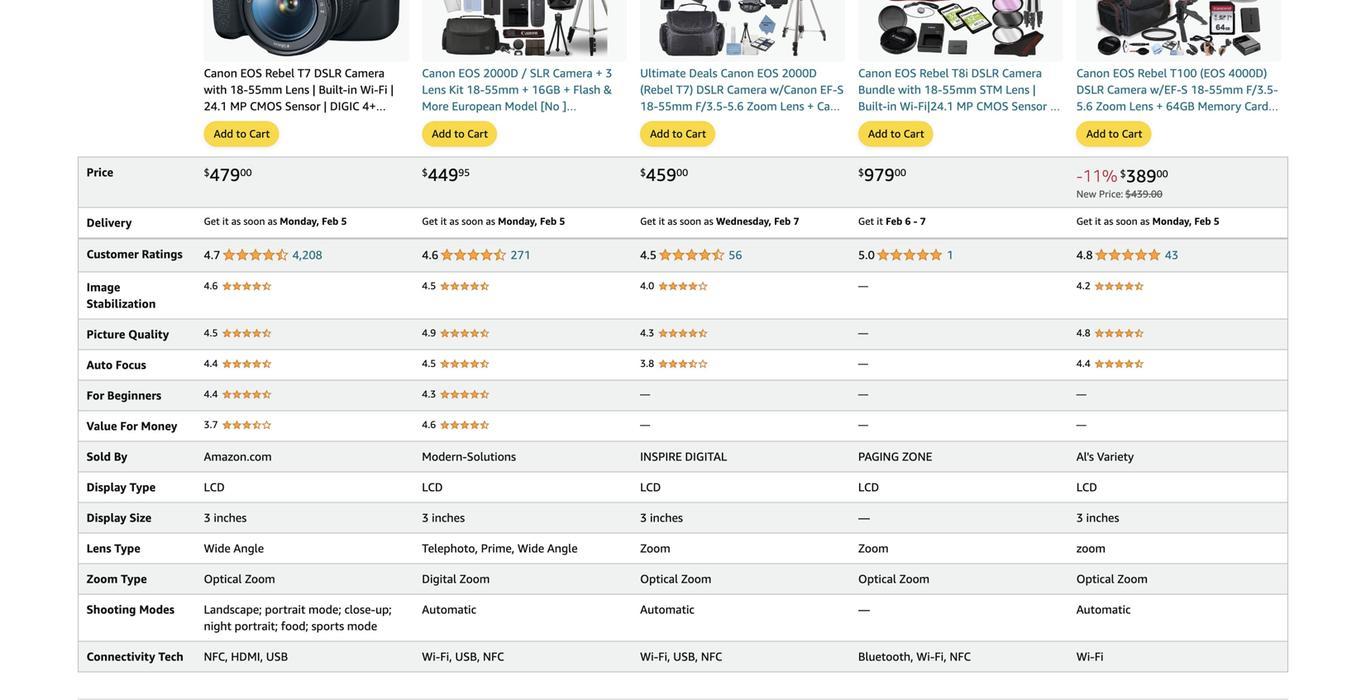 Task type: describe. For each thing, give the bounding box(es) containing it.
55mm inside ultimate deals canon eos 2000d (rebel t7) dslr camera w/canon ef-s 18-55mm f/3.5-5.6 zoom lens + case + 32gb memory card + topknotch kit (renewed)
[[659, 99, 693, 113]]

1 inches from the left
[[214, 511, 247, 525]]

dslr inside canon eos rebel t8i dslr camera bundle with 18-55mm stm lens | built-in wi-fi|24.1 mp cmos sensor | |digic 8 image processor and full hd videos + 64gb memory(17pcs)
[[972, 66, 1000, 80]]

00 for 979
[[895, 167, 907, 178]]

dslr inside canon eos rebel t100 (eos 4000d) dslr camera w/ef-s 18-55mm f/3.5- 5.6 zoom lens + 64gb memory card, case, hood, grip-pod, filter professional photo bundle (renewed)
[[1077, 83, 1105, 97]]

1 nfc from the left
[[483, 650, 504, 664]]

solutions
[[467, 450, 516, 464]]

image for fi|24.1
[[904, 116, 937, 130]]

food;
[[281, 620, 309, 633]]

case
[[818, 99, 842, 113]]

beginners
[[107, 389, 161, 403]]

zone
[[903, 450, 933, 464]]

4,208
[[293, 248, 323, 262]]

1 vertical spatial fi
[[1095, 650, 1104, 664]]

cart for first add to cart submit from right
[[1122, 128, 1143, 140]]

5 it from the left
[[1096, 216, 1102, 227]]

5.6 inside canon eos rebel t100 (eos 4000d) dslr camera w/ef-s 18-55mm f/3.5- 5.6 zoom lens + 64gb memory card, case, hood, grip-pod, filter professional photo bundle (renewed)
[[1077, 99, 1094, 113]]

zoom for zoom type
[[87, 573, 118, 586]]

+ left case
[[808, 99, 815, 113]]

1 automatic from the left
[[422, 603, 477, 617]]

2 add to cart submit from the left
[[423, 122, 497, 146]]

4 get from the left
[[859, 216, 875, 227]]

2 automatic from the left
[[641, 603, 695, 617]]

4.4 for beginners
[[204, 389, 218, 400]]

4+
[[363, 99, 376, 113]]

tech
[[158, 650, 184, 664]]

bundle inside canon eos rebel t8i dslr camera bundle with 18-55mm stm lens | built-in wi-fi|24.1 mp cmos sensor | |digic 8 image processor and full hd videos + 64gb memory(17pcs)
[[859, 83, 896, 96]]

full for built-
[[316, 116, 335, 130]]

1 optical zoom from the left
[[204, 573, 275, 586]]

3 up the telephoto,
[[422, 511, 429, 525]]

&
[[604, 83, 612, 96]]

2 optical from the left
[[641, 573, 679, 586]]

bundle inside canon eos rebel t100 (eos 4000d) dslr camera w/ef-s 18-55mm f/3.5- 5.6 zoom lens + 64gb memory card, case, hood, grip-pod, filter professional photo bundle (renewed)
[[1179, 132, 1216, 146]]

telephoto, prime, wide angle
[[422, 542, 578, 556]]

2 vertical spatial 4.6
[[422, 419, 436, 431]]

3 3 inches from the left
[[641, 511, 683, 525]]

1 5 from the left
[[341, 216, 347, 227]]

connectivity
[[87, 650, 155, 664]]

and for stm
[[993, 116, 1013, 130]]

(eos
[[1201, 66, 1226, 80]]

2 usb, from the left
[[674, 650, 698, 664]]

add for 1st add to cart submit from the left
[[214, 128, 233, 140]]

paging zone
[[859, 450, 933, 464]]

1 vertical spatial -
[[914, 216, 918, 227]]

2 inches from the left
[[432, 511, 465, 525]]

canon eos rebel t100 (eos 4000d) dslr camera w/ef-s 18-55mm f/3.5- 5.6 zoom lens + 64gb memory card, case, hood, grip-pod, filter professional photo bundle (renewed)
[[1077, 66, 1279, 146]]

2 angle from the left
[[548, 542, 578, 556]]

stm
[[980, 83, 1003, 96]]

4.5 down 4.9
[[422, 358, 436, 370]]

deals
[[689, 66, 718, 80]]

2 nfc from the left
[[701, 650, 723, 664]]

rebel for w/ef-
[[1138, 66, 1168, 80]]

sports
[[312, 620, 344, 633]]

8
[[895, 116, 901, 130]]

add for 2nd add to cart submit from the right
[[869, 128, 888, 140]]

add to cart for first add to cart submit from right
[[1087, 128, 1143, 140]]

1 4.8 from the top
[[1077, 248, 1094, 262]]

3 optical from the left
[[859, 573, 897, 586]]

portrait
[[265, 603, 306, 617]]

1 usb, from the left
[[455, 650, 480, 664]]

3.7
[[204, 419, 218, 431]]

camera for |
[[1003, 66, 1043, 80]]

[no
[[541, 99, 560, 113]]

lens inside canon eos 2000d / slr camera + 3 lens kit 18-55mm + 16gb + flash & more european model [no ] (renewed), 128gb kit
[[422, 83, 446, 96]]

eos for canon eos 2000d / slr camera + 3 lens kit 18-55mm + 16gb + flash & more european model [no ] (renewed), 128gb kit
[[459, 66, 481, 80]]

ef-
[[821, 83, 838, 96]]

+ right card
[[756, 116, 763, 130]]

canon eos rebel t8i dslr camera bundle with 18-55mm stm lens | built-in wi-fi|24.1 mp cmos sensor | |digic 8 image processor and full hd videos + 64gb memory(17pcs) image
[[874, 0, 1049, 62]]

processor for fi|24.1
[[940, 116, 990, 130]]

6 as from the left
[[704, 216, 714, 227]]

00 for 479
[[240, 167, 252, 178]]

bluetooth,
[[859, 650, 914, 664]]

5 to from the left
[[1109, 128, 1120, 140]]

4.5 up 4.0
[[641, 248, 657, 262]]

3 monday, from the left
[[1153, 216, 1193, 227]]

3 inside canon eos 2000d / slr camera + 3 lens kit 18-55mm + 16gb + flash & more european model [no ] (renewed), 128gb kit
[[606, 66, 613, 80]]

size
[[130, 511, 152, 525]]

by
[[114, 450, 127, 464]]

zoom for zoom
[[1077, 542, 1106, 556]]

mp for 24.1
[[230, 99, 247, 113]]

zoom type
[[87, 573, 147, 586]]

value for money
[[87, 420, 177, 433]]

cart for 2nd add to cart submit from the right
[[904, 128, 925, 140]]

2 4.8 from the top
[[1077, 327, 1091, 339]]

type for display type
[[130, 481, 156, 494]]

18- inside canon eos 2000d / slr camera + 3 lens kit 18-55mm + 16gb + flash & more european model [no ] (renewed), 128gb kit
[[467, 83, 485, 96]]

18- inside canon eos rebel t8i dslr camera bundle with 18-55mm stm lens | built-in wi-fi|24.1 mp cmos sensor | |digic 8 image processor and full hd videos + 64gb memory(17pcs)
[[925, 83, 943, 96]]

mode;
[[309, 603, 342, 617]]

canon inside ultimate deals canon eos 2000d (rebel t7) dslr camera w/canon ef-s 18-55mm f/3.5-5.6 zoom lens + case + 32gb memory card + topknotch kit (renewed)
[[721, 66, 754, 80]]

digital
[[685, 450, 727, 464]]

t8i
[[953, 66, 969, 80]]

1
[[947, 248, 954, 262]]

for beginners
[[87, 389, 161, 403]]

+ left 32gb
[[641, 116, 647, 130]]

3 fi, from the left
[[935, 650, 947, 664]]

3 optical zoom from the left
[[859, 573, 930, 586]]

get it as soon as wednesday, feb 7
[[641, 216, 800, 227]]

w/canon
[[770, 83, 818, 96]]

bluetooth, wi-fi, nfc
[[859, 650, 971, 664]]

1 feb from the left
[[322, 216, 339, 227]]

picture
[[87, 328, 125, 341]]

get it feb 6 - 7
[[859, 216, 926, 227]]

telephoto,
[[422, 542, 478, 556]]

lens type
[[87, 542, 141, 556]]

$ 979 00
[[859, 164, 907, 185]]

4 3 inches from the left
[[1077, 511, 1120, 525]]

16gb
[[532, 83, 561, 96]]

4 inches from the left
[[1087, 511, 1120, 525]]

inspire digital
[[641, 450, 727, 464]]

2 get from the left
[[422, 216, 438, 227]]

$ 449 95
[[422, 164, 470, 185]]

stabilization
[[87, 297, 156, 311]]

type for lens type
[[114, 542, 141, 556]]

sensor for built-
[[285, 99, 321, 113]]

type for zoom type
[[121, 573, 147, 586]]

modes
[[139, 603, 175, 617]]

5 get from the left
[[1077, 216, 1093, 227]]

night
[[204, 620, 232, 633]]

3 feb from the left
[[775, 216, 791, 227]]

+ up flash at the left
[[596, 66, 603, 80]]

new price: $439.00
[[1077, 188, 1163, 200]]

lens inside canon eos rebel t7 dslr camera with 18-55mm lens | built-in wi-fi | 24.1 mp cmos sensor | digic 4+ image processor and full hd videos
[[285, 83, 310, 96]]

3 to from the left
[[673, 128, 683, 140]]

1 fi, from the left
[[440, 650, 452, 664]]

+ down /
[[522, 83, 529, 96]]

rebel for 18-
[[920, 66, 949, 80]]

56
[[729, 248, 743, 262]]

1 get it as soon as monday, feb 5 from the left
[[204, 216, 347, 227]]

card,
[[1245, 99, 1272, 113]]

add for 3rd add to cart submit from the left
[[650, 128, 670, 140]]

european
[[452, 99, 502, 113]]

$ for 459
[[641, 167, 646, 178]]

canon eos rebel t8i dslr camera bundle with 18-55mm stm lens | built-in wi-fi|24.1 mp cmos sensor | |digic 8 image processor and full hd videos + 64gb memory(17pcs)
[[859, 66, 1055, 146]]

dslr inside canon eos rebel t7 dslr camera with 18-55mm lens | built-in wi-fi | 24.1 mp cmos sensor | digic 4+ image processor and full hd videos
[[314, 66, 342, 80]]

4.5 up 4.9
[[422, 280, 436, 292]]

2 to from the left
[[454, 128, 465, 140]]

add to cart for 2nd add to cart submit
[[432, 128, 488, 140]]

3 add to cart submit from the left
[[641, 122, 715, 146]]

18- inside canon eos rebel t7 dslr camera with 18-55mm lens | built-in wi-fi | 24.1 mp cmos sensor | digic 4+ image processor and full hd videos
[[230, 83, 248, 96]]

paging
[[859, 450, 900, 464]]

and for |
[[293, 116, 313, 130]]

close-
[[345, 603, 376, 617]]

1 it from the left
[[222, 216, 229, 227]]

4 optical zoom from the left
[[1077, 573, 1148, 586]]

4000d)
[[1229, 66, 1268, 80]]

t100
[[1171, 66, 1198, 80]]

price:
[[1100, 188, 1124, 200]]

2 fi, from the left
[[659, 650, 671, 664]]

2 get it as soon as monday, feb 5 from the left
[[422, 216, 565, 227]]

2 3 inches from the left
[[422, 511, 465, 525]]

built- inside canon eos rebel t8i dslr camera bundle with 18-55mm stm lens | built-in wi-fi|24.1 mp cmos sensor | |digic 8 image processor and full hd videos + 64gb memory(17pcs)
[[859, 99, 888, 113]]

+ inside canon eos rebel t100 (eos 4000d) dslr camera w/ef-s 18-55mm f/3.5- 5.6 zoom lens + 64gb memory card, case, hood, grip-pod, filter professional photo bundle (renewed)
[[1157, 99, 1164, 113]]

3 down al's
[[1077, 511, 1084, 525]]

3 automatic from the left
[[1077, 603, 1132, 617]]

slr
[[530, 66, 550, 80]]

5 add to cart submit from the left
[[1078, 122, 1151, 146]]

5 lcd from the left
[[1077, 481, 1098, 494]]

digic
[[330, 99, 360, 113]]

3 get it as soon as monday, feb 5 from the left
[[1077, 216, 1220, 227]]

4.4 for focus
[[204, 358, 218, 370]]

449
[[428, 164, 459, 185]]

al's
[[1077, 450, 1095, 464]]

(renewed),
[[422, 116, 480, 130]]

mp for fi|24.1
[[957, 99, 974, 113]]

64gb inside canon eos rebel t100 (eos 4000d) dslr camera w/ef-s 18-55mm f/3.5- 5.6 zoom lens + 64gb memory card, case, hood, grip-pod, filter professional photo bundle (renewed)
[[1167, 99, 1196, 113]]

shooting
[[87, 603, 136, 617]]

eos inside ultimate deals canon eos 2000d (rebel t7) dslr camera w/canon ef-s 18-55mm f/3.5-5.6 zoom lens + case + 32gb memory card + topknotch kit (renewed)
[[758, 66, 779, 80]]

f/3.5- inside ultimate deals canon eos 2000d (rebel t7) dslr camera w/canon ef-s 18-55mm f/3.5-5.6 zoom lens + case + 32gb memory card + topknotch kit (renewed)
[[696, 99, 728, 113]]

sold by
[[87, 450, 127, 464]]

picture quality
[[87, 328, 169, 341]]

money
[[141, 420, 177, 433]]

professional
[[1077, 132, 1141, 146]]

display type
[[87, 481, 156, 494]]

4 feb from the left
[[886, 216, 903, 227]]

3 down inspire
[[641, 511, 647, 525]]

6
[[906, 216, 911, 227]]

in inside canon eos rebel t7 dslr camera with 18-55mm lens | built-in wi-fi | 24.1 mp cmos sensor | digic 4+ image processor and full hd videos
[[348, 83, 357, 96]]

4 it from the left
[[877, 216, 884, 227]]

7 as from the left
[[1105, 216, 1114, 227]]

landscape;
[[204, 603, 262, 617]]

canon eos 2000d / slr camera + 3 lens kit 18-55mm + 16gb + flash & more european model [no ] (renewed), 128gb kit link
[[422, 65, 627, 130]]

3 soon from the left
[[680, 216, 702, 227]]

1 wide from the left
[[204, 542, 231, 556]]

3 inches from the left
[[650, 511, 683, 525]]

1 horizontal spatial kit
[[520, 116, 535, 130]]

00 inside the -11% $ 389 00
[[1157, 168, 1169, 180]]

wi- inside canon eos rebel t8i dslr camera bundle with 18-55mm stm lens | built-in wi-fi|24.1 mp cmos sensor | |digic 8 image processor and full hd videos + 64gb memory(17pcs)
[[900, 99, 919, 113]]

hd for in
[[338, 116, 354, 130]]

1 3 inches from the left
[[204, 511, 247, 525]]

w/ef-
[[1151, 83, 1182, 97]]

lens inside canon eos rebel t8i dslr camera bundle with 18-55mm stm lens | built-in wi-fi|24.1 mp cmos sensor | |digic 8 image processor and full hd videos + 64gb memory(17pcs)
[[1006, 83, 1030, 96]]

3 it from the left
[[659, 216, 665, 227]]

2 lcd from the left
[[422, 481, 443, 494]]

kit inside ultimate deals canon eos 2000d (rebel t7) dslr camera w/canon ef-s 18-55mm f/3.5-5.6 zoom lens + case + 32gb memory card + topknotch kit (renewed)
[[826, 116, 840, 130]]

-11% $ 389 00
[[1077, 166, 1169, 186]]

3 5 from the left
[[1214, 216, 1220, 227]]

$ 479 00
[[204, 164, 252, 185]]

fi|24.1
[[919, 99, 954, 113]]

$ inside the -11% $ 389 00
[[1121, 168, 1127, 180]]

5 feb from the left
[[1195, 216, 1212, 227]]

camera for in
[[345, 66, 385, 80]]

5.6 inside ultimate deals canon eos 2000d (rebel t7) dslr camera w/canon ef-s 18-55mm f/3.5-5.6 zoom lens + case + 32gb memory card + topknotch kit (renewed)
[[728, 99, 744, 113]]

in inside canon eos rebel t8i dslr camera bundle with 18-55mm stm lens | built-in wi-fi|24.1 mp cmos sensor | |digic 8 image processor and full hd videos + 64gb memory(17pcs)
[[888, 99, 897, 113]]

1 soon from the left
[[244, 216, 265, 227]]

add to cart for 2nd add to cart submit from the right
[[869, 128, 925, 140]]

2 7 from the left
[[921, 216, 926, 227]]

eos for canon eos rebel t100 (eos 4000d) dslr camera w/ef-s 18-55mm f/3.5- 5.6 zoom lens + 64gb memory card, case, hood, grip-pod, filter professional photo bundle (renewed)
[[1114, 66, 1135, 80]]

camera inside ultimate deals canon eos 2000d (rebel t7) dslr camera w/canon ef-s 18-55mm f/3.5-5.6 zoom lens + case + 32gb memory card + topknotch kit (renewed)
[[727, 83, 767, 96]]

add for 2nd add to cart submit
[[432, 128, 452, 140]]

nfc,
[[204, 650, 228, 664]]

camera inside canon eos rebel t100 (eos 4000d) dslr camera w/ef-s 18-55mm f/3.5- 5.6 zoom lens + 64gb memory card, case, hood, grip-pod, filter professional photo bundle (renewed)
[[1108, 83, 1148, 97]]

shooting modes
[[87, 603, 175, 617]]

24.1
[[204, 99, 227, 113]]

2 optical zoom from the left
[[641, 573, 712, 586]]

canon for canon eos 2000d / slr camera + 3 lens kit 18-55mm + 16gb + flash & more european model [no ] (renewed), 128gb kit
[[422, 66, 456, 80]]

prime,
[[481, 542, 515, 556]]

dslr inside ultimate deals canon eos 2000d (rebel t7) dslr camera w/canon ef-s 18-55mm f/3.5-5.6 zoom lens + case + 32gb memory card + topknotch kit (renewed)
[[697, 83, 724, 96]]

4.5 right quality
[[204, 327, 218, 339]]

1 horizontal spatial 4.3
[[641, 327, 655, 339]]

zoom inside ultimate deals canon eos 2000d (rebel t7) dslr camera w/canon ef-s 18-55mm f/3.5-5.6 zoom lens + case + 32gb memory card + topknotch kit (renewed)
[[747, 99, 778, 113]]

display for display type
[[87, 481, 127, 494]]

4 lcd from the left
[[859, 481, 880, 494]]

0 horizontal spatial 4.3
[[422, 389, 436, 400]]

rebel for 55mm
[[265, 66, 295, 80]]



Task type: locate. For each thing, give the bounding box(es) containing it.
+
[[596, 66, 603, 80], [522, 83, 529, 96], [564, 83, 571, 96], [808, 99, 815, 113], [1157, 99, 1164, 113], [641, 116, 647, 130], [756, 116, 763, 130], [897, 132, 904, 146]]

4 as from the left
[[486, 216, 496, 227]]

rebel inside canon eos rebel t8i dslr camera bundle with 18-55mm stm lens | built-in wi-fi|24.1 mp cmos sensor | |digic 8 image processor and full hd videos + 64gb memory(17pcs)
[[920, 66, 949, 80]]

processor up memory(17pcs) on the top of page
[[940, 116, 990, 130]]

monday, up 4,208
[[280, 216, 319, 227]]

1 horizontal spatial mp
[[957, 99, 974, 113]]

4.6 up modern-
[[422, 419, 436, 431]]

lcd down inspire
[[641, 481, 661, 494]]

0 horizontal spatial image
[[87, 281, 120, 294]]

4 add from the left
[[869, 128, 888, 140]]

0 horizontal spatial 7
[[794, 216, 800, 227]]

00 for 459
[[677, 167, 689, 178]]

0 vertical spatial type
[[130, 481, 156, 494]]

55mm down canon eos rebel t7 dslr camera with 18-55mm lens | built-in wi-fi | 24.1 mp cmos sensor | digic 4+ image processor and full hd videos
[[248, 83, 282, 96]]

topknotch
[[766, 116, 823, 130]]

and down t7
[[293, 116, 313, 130]]

0 horizontal spatial videos
[[357, 116, 392, 130]]

image up stabilization
[[87, 281, 120, 294]]

+ up ]
[[564, 83, 571, 96]]

it down 459
[[659, 216, 665, 227]]

55mm inside canon eos rebel t8i dslr camera bundle with 18-55mm stm lens | built-in wi-fi|24.1 mp cmos sensor | |digic 8 image processor and full hd videos + 64gb memory(17pcs)
[[943, 83, 977, 96]]

0 horizontal spatial fi
[[379, 83, 388, 96]]

wide right 'prime,'
[[518, 542, 545, 556]]

eos up hood,
[[1114, 66, 1135, 80]]

up;
[[376, 603, 392, 617]]

64gb up the pod,
[[1167, 99, 1196, 113]]

1 vertical spatial videos
[[859, 132, 894, 146]]

4.9
[[422, 327, 436, 339]]

55mm up model
[[485, 83, 519, 96]]

/
[[522, 66, 527, 80]]

0 horizontal spatial automatic
[[422, 603, 477, 617]]

modern-
[[422, 450, 467, 464]]

hd inside canon eos rebel t8i dslr camera bundle with 18-55mm stm lens | built-in wi-fi|24.1 mp cmos sensor | |digic 8 image processor and full hd videos + 64gb memory(17pcs)
[[1038, 116, 1055, 130]]

to right case, on the right
[[1109, 128, 1120, 140]]

1 add from the left
[[214, 128, 233, 140]]

canon eos 2000d / slr camera + 3 lens kit 18-55mm + 16gb + flash & more european model [no ] (renewed), 128gb kit
[[422, 66, 613, 130]]

soon left wednesday,
[[680, 216, 702, 227]]

canon eos rebel t100 (eos 4000d) dslr camera w/ef-s 18-55mm f/3.5-5.6 zoom lens + 64gb memory card, case, hood, grip-pod, filter professional photo bundle (renewed) image
[[1092, 0, 1267, 62]]

dslr down "deals"
[[697, 83, 724, 96]]

hd for |
[[1038, 116, 1055, 130]]

wide up landscape; at the bottom left of page
[[204, 542, 231, 556]]

0 horizontal spatial with
[[204, 83, 227, 96]]

1 horizontal spatial automatic
[[641, 603, 695, 617]]

55mm down t8i on the right top of page
[[943, 83, 977, 96]]

0 horizontal spatial usb,
[[455, 650, 480, 664]]

1 horizontal spatial wide
[[518, 542, 545, 556]]

canon for canon eos rebel t7 dslr camera with 18-55mm lens | built-in wi-fi | 24.1 mp cmos sensor | digic 4+ image processor and full hd videos
[[204, 66, 237, 80]]

- inside the -11% $ 389 00
[[1077, 166, 1083, 186]]

add down 24.1
[[214, 128, 233, 140]]

get down 449
[[422, 216, 438, 227]]

portrait;
[[235, 620, 278, 633]]

2 hd from the left
[[1038, 116, 1055, 130]]

3
[[606, 66, 613, 80], [204, 511, 211, 525], [422, 511, 429, 525], [641, 511, 647, 525], [1077, 511, 1084, 525]]

1 vertical spatial zoom
[[87, 573, 118, 586]]

eos up 8
[[895, 66, 917, 80]]

(renewed) inside ultimate deals canon eos 2000d (rebel t7) dslr camera w/canon ef-s 18-55mm f/3.5-5.6 zoom lens + case + 32gb memory card + topknotch kit (renewed)
[[641, 132, 696, 146]]

4.6 down 4.7
[[204, 280, 218, 292]]

add
[[214, 128, 233, 140], [432, 128, 452, 140], [650, 128, 670, 140], [869, 128, 888, 140], [1087, 128, 1106, 140]]

0 vertical spatial 4.3
[[641, 327, 655, 339]]

+ down 8
[[897, 132, 904, 146]]

0 horizontal spatial get it as soon as monday, feb 5
[[204, 216, 347, 227]]

32gb
[[650, 116, 679, 130]]

canon inside canon eos 2000d / slr camera + 3 lens kit 18-55mm + 16gb + flash & more european model [no ] (renewed), 128gb kit
[[422, 66, 456, 80]]

cart for 2nd add to cart submit
[[468, 128, 488, 140]]

eos inside canon eos rebel t100 (eos 4000d) dslr camera w/ef-s 18-55mm f/3.5- 5.6 zoom lens + 64gb memory card, case, hood, grip-pod, filter professional photo bundle (renewed)
[[1114, 66, 1135, 80]]

modern-solutions
[[422, 450, 516, 464]]

3 as from the left
[[450, 216, 459, 227]]

eos inside canon eos rebel t7 dslr camera with 18-55mm lens | built-in wi-fi | 24.1 mp cmos sensor | digic 4+ image processor and full hd videos
[[240, 66, 262, 80]]

0 horizontal spatial nfc
[[483, 650, 504, 664]]

in up 8
[[888, 99, 897, 113]]

0 vertical spatial videos
[[357, 116, 392, 130]]

sensor for lens
[[1012, 99, 1048, 113]]

2 horizontal spatial rebel
[[1138, 66, 1168, 80]]

dslr up stm
[[972, 66, 1000, 80]]

get it as soon as monday, feb 5 down '$439.00'
[[1077, 216, 1220, 227]]

add to cart for 1st add to cart submit from the left
[[214, 128, 270, 140]]

2 s from the left
[[1182, 83, 1189, 97]]

memory up "filter"
[[1199, 99, 1242, 113]]

4 eos from the left
[[895, 66, 917, 80]]

2 (renewed) from the left
[[1219, 132, 1274, 146]]

1 horizontal spatial memory
[[1199, 99, 1242, 113]]

64gb inside canon eos rebel t8i dslr camera bundle with 18-55mm stm lens | built-in wi-fi|24.1 mp cmos sensor | |digic 8 image processor and full hd videos + 64gb memory(17pcs)
[[907, 132, 935, 146]]

1 display from the top
[[87, 481, 127, 494]]

cart right 8
[[904, 128, 925, 140]]

5
[[341, 216, 347, 227], [560, 216, 565, 227], [1214, 216, 1220, 227]]

flash
[[574, 83, 601, 96]]

inches up the telephoto,
[[432, 511, 465, 525]]

00 inside $ 459 00
[[677, 167, 689, 178]]

add to cart down european
[[432, 128, 488, 140]]

videos down |digic
[[859, 132, 894, 146]]

cmos inside canon eos rebel t7 dslr camera with 18-55mm lens | built-in wi-fi | 24.1 mp cmos sensor | digic 4+ image processor and full hd videos
[[250, 99, 282, 113]]

2 monday, from the left
[[498, 216, 538, 227]]

and inside canon eos rebel t8i dslr camera bundle with 18-55mm stm lens | built-in wi-fi|24.1 mp cmos sensor | |digic 8 image processor and full hd videos + 64gb memory(17pcs)
[[993, 116, 1013, 130]]

canon eos rebel t100 (eos 4000d) dslr camera w/ef-s 18-55mm f/3.5- 5.6 zoom lens + 64gb memory card, case, hood, grip-pod, filter professional photo bundle (renewed) link
[[1077, 65, 1282, 146]]

lens down t7
[[285, 83, 310, 96]]

55mm inside canon eos 2000d / slr camera + 3 lens kit 18-55mm + 16gb + flash & more european model [no ] (renewed), 128gb kit
[[485, 83, 519, 96]]

to up $ 459 00
[[673, 128, 683, 140]]

0 horizontal spatial sensor
[[285, 99, 321, 113]]

2 soon from the left
[[462, 216, 483, 227]]

type
[[130, 481, 156, 494], [114, 542, 141, 556], [121, 573, 147, 586]]

1 s from the left
[[838, 83, 844, 96]]

videos inside canon eos rebel t7 dslr camera with 18-55mm lens | built-in wi-fi | 24.1 mp cmos sensor | digic 4+ image processor and full hd videos
[[357, 116, 392, 130]]

al's variety
[[1077, 450, 1135, 464]]

2000d left /
[[484, 66, 519, 80]]

18- inside ultimate deals canon eos 2000d (rebel t7) dslr camera w/canon ef-s 18-55mm f/3.5-5.6 zoom lens + case + 32gb memory card + topknotch kit (renewed)
[[641, 99, 659, 113]]

4 optical from the left
[[1077, 573, 1115, 586]]

1 full from the left
[[316, 116, 335, 130]]

00 inside $ 479 00
[[240, 167, 252, 178]]

memory left card
[[682, 116, 726, 130]]

eos left t7
[[240, 66, 262, 80]]

0 vertical spatial 64gb
[[1167, 99, 1196, 113]]

$ inside $ 479 00
[[204, 167, 210, 178]]

lens inside ultimate deals canon eos 2000d (rebel t7) dslr camera w/canon ef-s 18-55mm f/3.5-5.6 zoom lens + case + 32gb memory card + topknotch kit (renewed)
[[781, 99, 805, 113]]

2 horizontal spatial monday,
[[1153, 216, 1193, 227]]

type up shooting modes
[[121, 573, 147, 586]]

$ for 479
[[204, 167, 210, 178]]

ultimate
[[641, 66, 686, 80]]

2 sensor from the left
[[1012, 99, 1048, 113]]

0 horizontal spatial processor
[[240, 116, 290, 130]]

fi inside canon eos rebel t7 dslr camera with 18-55mm lens | built-in wi-fi | 24.1 mp cmos sensor | digic 4+ image processor and full hd videos
[[379, 83, 388, 96]]

+ up grip-
[[1157, 99, 1164, 113]]

add to cart up $ 979 00
[[869, 128, 925, 140]]

s inside canon eos rebel t100 (eos 4000d) dslr camera w/ef-s 18-55mm f/3.5- 5.6 zoom lens + 64gb memory card, case, hood, grip-pod, filter professional photo bundle (renewed)
[[1182, 83, 1189, 97]]

3 lcd from the left
[[641, 481, 661, 494]]

camera inside canon eos 2000d / slr camera + 3 lens kit 18-55mm + 16gb + flash & more european model [no ] (renewed), 128gb kit
[[553, 66, 593, 80]]

5.0
[[859, 248, 875, 262]]

add to cart submit up $ 459 00
[[641, 122, 715, 146]]

usb,
[[455, 650, 480, 664], [674, 650, 698, 664]]

3 add to cart from the left
[[650, 128, 707, 140]]

2 vertical spatial type
[[121, 573, 147, 586]]

1 horizontal spatial fi,
[[659, 650, 671, 664]]

get up "5.0"
[[859, 216, 875, 227]]

camera for +
[[553, 66, 593, 80]]

4.3 up 3.8
[[641, 327, 655, 339]]

wide angle
[[204, 542, 264, 556]]

full inside canon eos rebel t8i dslr camera bundle with 18-55mm stm lens | built-in wi-fi|24.1 mp cmos sensor | |digic 8 image processor and full hd videos + 64gb memory(17pcs)
[[1016, 116, 1035, 130]]

0 horizontal spatial memory
[[682, 116, 726, 130]]

display for display size
[[87, 511, 127, 525]]

nfc
[[483, 650, 504, 664], [701, 650, 723, 664], [950, 650, 971, 664]]

memory inside ultimate deals canon eos 2000d (rebel t7) dslr camera w/canon ef-s 18-55mm f/3.5-5.6 zoom lens + case + 32gb memory card + topknotch kit (renewed)
[[682, 116, 726, 130]]

camera inside canon eos rebel t7 dslr camera with 18-55mm lens | built-in wi-fi | 24.1 mp cmos sensor | digic 4+ image processor and full hd videos
[[345, 66, 385, 80]]

3 up wide angle
[[204, 511, 211, 525]]

image inside canon eos rebel t8i dslr camera bundle with 18-55mm stm lens | built-in wi-fi|24.1 mp cmos sensor | |digic 8 image processor and full hd videos + 64gb memory(17pcs)
[[904, 116, 937, 130]]

ultimate deals canon eos 2000d (rebel t7) dslr camera w/canon ef-s 18-55mm f/3.5-5.6 zoom lens + case + 32gb memory card + topknotch kit (renewed) image
[[655, 0, 831, 62]]

2 full from the left
[[1016, 116, 1035, 130]]

1 5.6 from the left
[[728, 99, 744, 113]]

image right 8
[[904, 116, 937, 130]]

dslr up case, on the right
[[1077, 83, 1105, 97]]

2 5 from the left
[[560, 216, 565, 227]]

1 horizontal spatial sensor
[[1012, 99, 1048, 113]]

2 and from the left
[[993, 116, 1013, 130]]

2 cart from the left
[[468, 128, 488, 140]]

00
[[240, 167, 252, 178], [677, 167, 689, 178], [895, 167, 907, 178], [1157, 168, 1169, 180]]

canon for canon eos rebel t8i dslr camera bundle with 18-55mm stm lens | built-in wi-fi|24.1 mp cmos sensor | |digic 8 image processor and full hd videos + 64gb memory(17pcs)
[[859, 66, 892, 80]]

43
[[1166, 248, 1179, 262]]

8 as from the left
[[1141, 216, 1150, 227]]

1 horizontal spatial (renewed)
[[1219, 132, 1274, 146]]

display size
[[87, 511, 152, 525]]

videos inside canon eos rebel t8i dslr camera bundle with 18-55mm stm lens | built-in wi-fi|24.1 mp cmos sensor | |digic 8 image processor and full hd videos + 64gb memory(17pcs)
[[859, 132, 894, 146]]

0 vertical spatial fi
[[379, 83, 388, 96]]

0 horizontal spatial wide
[[204, 542, 231, 556]]

eos up european
[[459, 66, 481, 80]]

1 monday, from the left
[[280, 216, 319, 227]]

2 wide from the left
[[518, 542, 545, 556]]

canon up case, on the right
[[1077, 66, 1111, 80]]

2 eos from the left
[[459, 66, 481, 80]]

processor up $ 479 00
[[240, 116, 290, 130]]

mp inside canon eos rebel t7 dslr camera with 18-55mm lens | built-in wi-fi | 24.1 mp cmos sensor | digic 4+ image processor and full hd videos
[[230, 99, 247, 113]]

1 horizontal spatial 2000d
[[782, 66, 817, 80]]

2000d inside ultimate deals canon eos 2000d (rebel t7) dslr camera w/canon ef-s 18-55mm f/3.5-5.6 zoom lens + case + 32gb memory card + topknotch kit (renewed)
[[782, 66, 817, 80]]

0 horizontal spatial hd
[[338, 116, 354, 130]]

camera inside canon eos rebel t8i dslr camera bundle with 18-55mm stm lens | built-in wi-fi|24.1 mp cmos sensor | |digic 8 image processor and full hd videos + 64gb memory(17pcs)
[[1003, 66, 1043, 80]]

videos for 4+
[[357, 116, 392, 130]]

1 angle from the left
[[234, 542, 264, 556]]

add down more
[[432, 128, 452, 140]]

2 2000d from the left
[[782, 66, 817, 80]]

4 add to cart submit from the left
[[860, 122, 933, 146]]

3 up &
[[606, 66, 613, 80]]

rebel inside canon eos rebel t100 (eos 4000d) dslr camera w/ef-s 18-55mm f/3.5- 5.6 zoom lens + 64gb memory card, case, hood, grip-pod, filter professional photo bundle (renewed)
[[1138, 66, 1168, 80]]

0 horizontal spatial full
[[316, 116, 335, 130]]

1 horizontal spatial bundle
[[1179, 132, 1216, 146]]

dslr
[[314, 66, 342, 80], [972, 66, 1000, 80], [697, 83, 724, 96], [1077, 83, 1105, 97]]

0 horizontal spatial and
[[293, 116, 313, 130]]

t7
[[298, 66, 311, 80]]

in up digic
[[348, 83, 357, 96]]

1 horizontal spatial s
[[1182, 83, 1189, 97]]

0 horizontal spatial 5.6
[[728, 99, 744, 113]]

lcd down al's
[[1077, 481, 1098, 494]]

4 to from the left
[[891, 128, 901, 140]]

00 inside $ 979 00
[[895, 167, 907, 178]]

f/3.5- inside canon eos rebel t100 (eos 4000d) dslr camera w/ef-s 18-55mm f/3.5- 5.6 zoom lens + 64gb memory card, case, hood, grip-pod, filter professional photo bundle (renewed)
[[1247, 83, 1279, 97]]

sensor inside canon eos rebel t8i dslr camera bundle with 18-55mm stm lens | built-in wi-fi|24.1 mp cmos sensor | |digic 8 image processor and full hd videos + 64gb memory(17pcs)
[[1012, 99, 1048, 113]]

2 feb from the left
[[540, 216, 557, 227]]

get up 4.7
[[204, 216, 220, 227]]

2 horizontal spatial nfc
[[950, 650, 971, 664]]

0 vertical spatial bundle
[[859, 83, 896, 96]]

canon for canon eos rebel t100 (eos 4000d) dslr camera w/ef-s 18-55mm f/3.5- 5.6 zoom lens + 64gb memory card, case, hood, grip-pod, filter professional photo bundle (renewed)
[[1077, 66, 1111, 80]]

1 horizontal spatial image
[[204, 116, 236, 130]]

1 horizontal spatial fi
[[1095, 650, 1104, 664]]

t7)
[[677, 83, 694, 96]]

1 hd from the left
[[338, 116, 354, 130]]

new
[[1077, 188, 1097, 200]]

128gb
[[483, 116, 517, 130]]

automatic
[[422, 603, 477, 617], [641, 603, 695, 617], [1077, 603, 1132, 617]]

processor inside canon eos rebel t7 dslr camera with 18-55mm lens | built-in wi-fi | 24.1 mp cmos sensor | digic 4+ image processor and full hd videos
[[240, 116, 290, 130]]

2000d
[[484, 66, 519, 80], [782, 66, 817, 80]]

1 add to cart submit from the left
[[205, 122, 278, 146]]

2 canon from the left
[[422, 66, 456, 80]]

monday, up '271' at the top of the page
[[498, 216, 538, 227]]

0 horizontal spatial 2000d
[[484, 66, 519, 80]]

2 horizontal spatial image
[[904, 116, 937, 130]]

3 inches
[[204, 511, 247, 525], [422, 511, 465, 525], [641, 511, 683, 525], [1077, 511, 1120, 525]]

cart for 1st add to cart submit from the left
[[249, 128, 270, 140]]

1 canon from the left
[[204, 66, 237, 80]]

sensor inside canon eos rebel t7 dslr camera with 18-55mm lens | built-in wi-fi | 24.1 mp cmos sensor | digic 4+ image processor and full hd videos
[[285, 99, 321, 113]]

$439.00
[[1126, 188, 1163, 200]]

canon inside canon eos rebel t100 (eos 4000d) dslr camera w/ef-s 18-55mm f/3.5- 5.6 zoom lens + 64gb memory card, case, hood, grip-pod, filter professional photo bundle (renewed)
[[1077, 66, 1111, 80]]

+ inside canon eos rebel t8i dslr camera bundle with 18-55mm stm lens | built-in wi-fi|24.1 mp cmos sensor | |digic 8 image processor and full hd videos + 64gb memory(17pcs)
[[897, 132, 904, 146]]

full inside canon eos rebel t7 dslr camera with 18-55mm lens | built-in wi-fi | 24.1 mp cmos sensor | digic 4+ image processor and full hd videos
[[316, 116, 335, 130]]

(renewed) inside canon eos rebel t100 (eos 4000d) dslr camera w/ef-s 18-55mm f/3.5- 5.6 zoom lens + 64gb memory card, case, hood, grip-pod, filter professional photo bundle (renewed)
[[1219, 132, 1274, 146]]

full for lens
[[1016, 116, 1035, 130]]

optical
[[204, 573, 242, 586], [641, 573, 679, 586], [859, 573, 897, 586], [1077, 573, 1115, 586]]

0 horizontal spatial f/3.5-
[[696, 99, 728, 113]]

eos inside canon eos 2000d / slr camera + 3 lens kit 18-55mm + 16gb + flash & more european model [no ] (renewed), 128gb kit
[[459, 66, 481, 80]]

1 horizontal spatial usb,
[[674, 650, 698, 664]]

1 horizontal spatial and
[[993, 116, 1013, 130]]

1 vertical spatial 4.6
[[204, 280, 218, 292]]

canon up 24.1
[[204, 66, 237, 80]]

sensor up memory(17pcs) on the top of page
[[1012, 99, 1048, 113]]

processor for 24.1
[[240, 116, 290, 130]]

1 horizontal spatial 5
[[560, 216, 565, 227]]

389
[[1127, 166, 1157, 186]]

s
[[838, 83, 844, 96], [1182, 83, 1189, 97]]

1 eos from the left
[[240, 66, 262, 80]]

eos inside canon eos rebel t8i dslr camera bundle with 18-55mm stm lens | built-in wi-fi|24.1 mp cmos sensor | |digic 8 image processor and full hd videos + 64gb memory(17pcs)
[[895, 66, 917, 80]]

7
[[794, 216, 800, 227], [921, 216, 926, 227]]

1 horizontal spatial hd
[[1038, 116, 1055, 130]]

get down 459
[[641, 216, 656, 227]]

hd inside canon eos rebel t7 dslr camera with 18-55mm lens | built-in wi-fi | 24.1 mp cmos sensor | digic 4+ image processor and full hd videos
[[338, 116, 354, 130]]

2 horizontal spatial automatic
[[1077, 603, 1132, 617]]

55mm down the (eos
[[1210, 83, 1244, 97]]

add for first add to cart submit from right
[[1087, 128, 1106, 140]]

1 with from the left
[[204, 83, 227, 96]]

connectivity tech
[[87, 650, 184, 664]]

lcd down the paging
[[859, 481, 880, 494]]

soon down 95
[[462, 216, 483, 227]]

with up 24.1
[[204, 83, 227, 96]]

55mm inside canon eos rebel t100 (eos 4000d) dslr camera w/ef-s 18-55mm f/3.5- 5.6 zoom lens + 64gb memory card, case, hood, grip-pod, filter professional photo bundle (renewed)
[[1210, 83, 1244, 97]]

Add to Cart submit
[[205, 122, 278, 146], [423, 122, 497, 146], [641, 122, 715, 146], [860, 122, 933, 146], [1078, 122, 1151, 146]]

with inside canon eos rebel t7 dslr camera with 18-55mm lens | built-in wi-fi | 24.1 mp cmos sensor | digic 4+ image processor and full hd videos
[[204, 83, 227, 96]]

zoom
[[747, 99, 778, 113], [1097, 99, 1127, 113], [641, 542, 671, 556], [859, 542, 889, 556], [245, 573, 275, 586], [460, 573, 490, 586], [682, 573, 712, 586], [900, 573, 930, 586], [1118, 573, 1148, 586]]

lens right stm
[[1006, 83, 1030, 96]]

rebel inside canon eos rebel t7 dslr camera with 18-55mm lens | built-in wi-fi | 24.1 mp cmos sensor | digic 4+ image processor and full hd videos
[[265, 66, 295, 80]]

cmos right 24.1
[[250, 99, 282, 113]]

image stabilization
[[87, 281, 156, 311]]

$ for 979
[[859, 167, 865, 178]]

rebel left t8i on the right top of page
[[920, 66, 949, 80]]

4.4
[[204, 358, 218, 370], [1077, 358, 1091, 370], [204, 389, 218, 400]]

55mm inside canon eos rebel t7 dslr camera with 18-55mm lens | built-in wi-fi | 24.1 mp cmos sensor | digic 4+ image processor and full hd videos
[[248, 83, 282, 96]]

0 horizontal spatial in
[[348, 83, 357, 96]]

0 horizontal spatial (renewed)
[[641, 132, 696, 146]]

f/3.5- down "deals"
[[696, 99, 728, 113]]

2 as from the left
[[268, 216, 277, 227]]

grip-
[[1142, 116, 1168, 130]]

1 horizontal spatial 64gb
[[1167, 99, 1196, 113]]

fi,
[[440, 650, 452, 664], [659, 650, 671, 664], [935, 650, 947, 664]]

lens
[[285, 83, 310, 96], [422, 83, 446, 96], [1006, 83, 1030, 96], [781, 99, 805, 113], [1130, 99, 1154, 113]]

5.6 up case, on the right
[[1077, 99, 1094, 113]]

0 horizontal spatial zoom
[[87, 573, 118, 586]]

1 horizontal spatial rebel
[[920, 66, 949, 80]]

2 it from the left
[[441, 216, 447, 227]]

built- inside canon eos rebel t7 dslr camera with 18-55mm lens | built-in wi-fi | 24.1 mp cmos sensor | digic 4+ image processor and full hd videos
[[319, 83, 348, 96]]

1 rebel from the left
[[265, 66, 295, 80]]

image
[[204, 116, 236, 130], [904, 116, 937, 130], [87, 281, 120, 294]]

zoom inside canon eos rebel t100 (eos 4000d) dslr camera w/ef-s 18-55mm f/3.5- 5.6 zoom lens + 64gb memory card, case, hood, grip-pod, filter professional photo bundle (renewed)
[[1097, 99, 1127, 113]]

0 vertical spatial built-
[[319, 83, 348, 96]]

mode
[[347, 620, 377, 633]]

image inside canon eos rebel t7 dslr camera with 18-55mm lens | built-in wi-fi | 24.1 mp cmos sensor | digic 4+ image processor and full hd videos
[[204, 116, 236, 130]]

canon up |digic
[[859, 66, 892, 80]]

2 horizontal spatial 5
[[1214, 216, 1220, 227]]

1 vertical spatial display
[[87, 511, 127, 525]]

0 horizontal spatial built-
[[319, 83, 348, 96]]

to down european
[[454, 128, 465, 140]]

1 to from the left
[[236, 128, 247, 140]]

hd down digic
[[338, 116, 354, 130]]

1 horizontal spatial nfc
[[701, 650, 723, 664]]

1 as from the left
[[231, 216, 241, 227]]

3 inches down al's variety
[[1077, 511, 1120, 525]]

1 horizontal spatial processor
[[940, 116, 990, 130]]

cmos inside canon eos rebel t8i dslr camera bundle with 18-55mm stm lens | built-in wi-fi|24.1 mp cmos sensor | |digic 8 image processor and full hd videos + 64gb memory(17pcs)
[[977, 99, 1009, 113]]

case,
[[1077, 116, 1104, 130]]

canon eos 2000d / slr camera + 3 lens kit 18-55mm + 16gb + flash & more european model [no ] (renewed), 128gb kit image
[[437, 0, 613, 62]]

canon eos rebel t7 dslr camera with 18-55mm lens | built-in wi-fi | 24.1 mp cmos sensor | digic 4+ image processor and full hd videos image
[[207, 0, 406, 62]]

display up lens type in the bottom of the page
[[87, 511, 127, 525]]

0 vertical spatial memory
[[1199, 99, 1242, 113]]

1 and from the left
[[293, 116, 313, 130]]

customer ratings
[[87, 248, 183, 261]]

canon inside canon eos rebel t8i dslr camera bundle with 18-55mm stm lens | built-in wi-fi|24.1 mp cmos sensor | |digic 8 image processor and full hd videos + 64gb memory(17pcs)
[[859, 66, 892, 80]]

videos
[[357, 116, 392, 130], [859, 132, 894, 146]]

1 processor from the left
[[240, 116, 290, 130]]

photo
[[1144, 132, 1176, 146]]

cmos down stm
[[977, 99, 1009, 113]]

add to cart submit down 24.1
[[205, 122, 278, 146]]

get it as soon as monday, feb 5 up '271' at the top of the page
[[422, 216, 565, 227]]

camera up hood,
[[1108, 83, 1148, 97]]

processor inside canon eos rebel t8i dslr camera bundle with 18-55mm stm lens | built-in wi-fi|24.1 mp cmos sensor | |digic 8 image processor and full hd videos + 64gb memory(17pcs)
[[940, 116, 990, 130]]

3 eos from the left
[[758, 66, 779, 80]]

wi- inside canon eos rebel t7 dslr camera with 18-55mm lens | built-in wi-fi | 24.1 mp cmos sensor | digic 4+ image processor and full hd videos
[[360, 83, 379, 96]]

4.8 down 4.2
[[1077, 327, 1091, 339]]

to up $ 479 00
[[236, 128, 247, 140]]

0 horizontal spatial kit
[[449, 83, 464, 96]]

it left 6
[[877, 216, 884, 227]]

1 horizontal spatial full
[[1016, 116, 1035, 130]]

1 mp from the left
[[230, 99, 247, 113]]

5 as from the left
[[668, 216, 678, 227]]

2 horizontal spatial kit
[[826, 116, 840, 130]]

canon eos rebel t7 dslr camera with 18-55mm lens | built-in wi-fi | 24.1 mp cmos sensor | digic 4+ image processor and full hd videos
[[204, 66, 394, 130]]

cart down european
[[468, 128, 488, 140]]

2 horizontal spatial get it as soon as monday, feb 5
[[1077, 216, 1220, 227]]

0 horizontal spatial bundle
[[859, 83, 896, 96]]

1 sensor from the left
[[285, 99, 321, 113]]

$ inside $ 979 00
[[859, 167, 865, 178]]

image inside image stabilization
[[87, 281, 120, 294]]

image for 24.1
[[204, 116, 236, 130]]

mp right fi|24.1
[[957, 99, 974, 113]]

add to cart for 3rd add to cart submit from the left
[[650, 128, 707, 140]]

1 vertical spatial 64gb
[[907, 132, 935, 146]]

lens down 'w/canon'
[[781, 99, 805, 113]]

0 vertical spatial 4.8
[[1077, 248, 1094, 262]]

canon right "deals"
[[721, 66, 754, 80]]

2 with from the left
[[899, 83, 922, 96]]

1 horizontal spatial angle
[[548, 542, 578, 556]]

979
[[865, 164, 895, 185]]

eos for canon eos rebel t8i dslr camera bundle with 18-55mm stm lens | built-in wi-fi|24.1 mp cmos sensor | |digic 8 image processor and full hd videos + 64gb memory(17pcs)
[[895, 66, 917, 80]]

3 add from the left
[[650, 128, 670, 140]]

cart for 3rd add to cart submit from the left
[[686, 128, 707, 140]]

55mm
[[248, 83, 282, 96], [485, 83, 519, 96], [943, 83, 977, 96], [1210, 83, 1244, 97], [659, 99, 693, 113]]

4.0
[[641, 280, 655, 292]]

feb
[[322, 216, 339, 227], [540, 216, 557, 227], [775, 216, 791, 227], [886, 216, 903, 227], [1195, 216, 1212, 227]]

angle
[[234, 542, 264, 556], [548, 542, 578, 556]]

1 horizontal spatial get it as soon as monday, feb 5
[[422, 216, 565, 227]]

digital zoom
[[422, 573, 490, 586]]

canon eos rebel t8i dslr camera bundle with 18-55mm stm lens | built-in wi-fi|24.1 mp cmos sensor | |digic 8 image processor and full hd videos + 64gb memory(17pcs) link
[[859, 65, 1064, 146]]

2 wi-fi, usb, nfc from the left
[[641, 650, 723, 664]]

1 vertical spatial bundle
[[1179, 132, 1216, 146]]

canon inside canon eos rebel t7 dslr camera with 18-55mm lens | built-in wi-fi | 24.1 mp cmos sensor | digic 4+ image processor and full hd videos
[[204, 66, 237, 80]]

filter
[[1195, 116, 1222, 130]]

5 eos from the left
[[1114, 66, 1135, 80]]

4 add to cart from the left
[[869, 128, 925, 140]]

2000d up 'w/canon'
[[782, 66, 817, 80]]

memory inside canon eos rebel t100 (eos 4000d) dslr camera w/ef-s 18-55mm f/3.5- 5.6 zoom lens + 64gb memory card, case, hood, grip-pod, filter professional photo bundle (renewed)
[[1199, 99, 1242, 113]]

2 5.6 from the left
[[1077, 99, 1094, 113]]

lens up grip-
[[1130, 99, 1154, 113]]

1 lcd from the left
[[204, 481, 225, 494]]

usb
[[266, 650, 288, 664]]

1 horizontal spatial f/3.5-
[[1247, 83, 1279, 97]]

0 vertical spatial f/3.5-
[[1247, 83, 1279, 97]]

videos for 8
[[859, 132, 894, 146]]

4.2
[[1077, 280, 1091, 292]]

2 display from the top
[[87, 511, 127, 525]]

1 optical from the left
[[204, 573, 242, 586]]

1 (renewed) from the left
[[641, 132, 696, 146]]

1 horizontal spatial built-
[[859, 99, 888, 113]]

cmos for 55mm
[[977, 99, 1009, 113]]

lens inside canon eos rebel t100 (eos 4000d) dslr camera w/ef-s 18-55mm f/3.5- 5.6 zoom lens + 64gb memory card, case, hood, grip-pod, filter professional photo bundle (renewed)
[[1130, 99, 1154, 113]]

- up new
[[1077, 166, 1083, 186]]

3 inches up the telephoto,
[[422, 511, 465, 525]]

3 rebel from the left
[[1138, 66, 1168, 80]]

0 vertical spatial zoom
[[1077, 542, 1106, 556]]

customer
[[87, 248, 139, 261]]

0 vertical spatial 4.6
[[422, 248, 439, 262]]

4 canon from the left
[[859, 66, 892, 80]]

videos down 4+
[[357, 116, 392, 130]]

1 horizontal spatial -
[[1077, 166, 1083, 186]]

4 soon from the left
[[1117, 216, 1138, 227]]

$ inside $ 459 00
[[641, 167, 646, 178]]

memory(17pcs)
[[938, 132, 1020, 146]]

5 add from the left
[[1087, 128, 1106, 140]]

full
[[316, 116, 335, 130], [1016, 116, 1035, 130]]

1 7 from the left
[[794, 216, 800, 227]]

lens
[[87, 542, 111, 556]]

1 vertical spatial f/3.5-
[[696, 99, 728, 113]]

delivery
[[87, 216, 132, 230]]

1 horizontal spatial 7
[[921, 216, 926, 227]]

0 vertical spatial display
[[87, 481, 127, 494]]

3 get from the left
[[641, 216, 656, 227]]

with inside canon eos rebel t8i dslr camera bundle with 18-55mm stm lens | built-in wi-fi|24.1 mp cmos sensor | |digic 8 image processor and full hd videos + 64gb memory(17pcs)
[[899, 83, 922, 96]]

1 horizontal spatial zoom
[[1077, 542, 1106, 556]]

$ for 449
[[422, 167, 428, 178]]

1 horizontal spatial cmos
[[977, 99, 1009, 113]]

and inside canon eos rebel t7 dslr camera with 18-55mm lens | built-in wi-fi | 24.1 mp cmos sensor | digic 4+ image processor and full hd videos
[[293, 116, 313, 130]]

(renewed) down card,
[[1219, 132, 1274, 146]]

1 horizontal spatial wi-fi, usb, nfc
[[641, 650, 723, 664]]

4 cart from the left
[[904, 128, 925, 140]]

3 nfc from the left
[[950, 650, 971, 664]]

1 horizontal spatial videos
[[859, 132, 894, 146]]

lcd down modern-
[[422, 481, 443, 494]]

more
[[422, 99, 449, 113]]

$ inside the $ 449 95
[[422, 167, 428, 178]]

(renewed) down 32gb
[[641, 132, 696, 146]]

1 get from the left
[[204, 216, 220, 227]]

monday,
[[280, 216, 319, 227], [498, 216, 538, 227], [1153, 216, 1193, 227]]

0 horizontal spatial 64gb
[[907, 132, 935, 146]]

459
[[646, 164, 677, 185]]

with
[[204, 83, 227, 96], [899, 83, 922, 96]]

cmos for lens
[[250, 99, 282, 113]]

64gb
[[1167, 99, 1196, 113], [907, 132, 935, 146]]

2000d inside canon eos 2000d / slr camera + 3 lens kit 18-55mm + 16gb + flash & more european model [no ] (renewed), 128gb kit
[[484, 66, 519, 80]]

1 vertical spatial 4.8
[[1077, 327, 1091, 339]]

inches up wide angle
[[214, 511, 247, 525]]

inches down al's variety
[[1087, 511, 1120, 525]]

full up memory(17pcs) on the top of page
[[1016, 116, 1035, 130]]

mp inside canon eos rebel t8i dslr camera bundle with 18-55mm stm lens | built-in wi-fi|24.1 mp cmos sensor | |digic 8 image processor and full hd videos + 64gb memory(17pcs)
[[957, 99, 974, 113]]

2 cmos from the left
[[977, 99, 1009, 113]]

1 vertical spatial 4.3
[[422, 389, 436, 400]]

0 vertical spatial -
[[1077, 166, 1083, 186]]

3 canon from the left
[[721, 66, 754, 80]]

eos
[[240, 66, 262, 80], [459, 66, 481, 80], [758, 66, 779, 80], [895, 66, 917, 80], [1114, 66, 1135, 80]]

3 cart from the left
[[686, 128, 707, 140]]

0 horizontal spatial s
[[838, 83, 844, 96]]

eos for canon eos rebel t7 dslr camera with 18-55mm lens | built-in wi-fi | 24.1 mp cmos sensor | digic 4+ image processor and full hd videos
[[240, 66, 262, 80]]

0 horizontal spatial rebel
[[265, 66, 295, 80]]

model
[[505, 99, 538, 113]]

1 horizontal spatial with
[[899, 83, 922, 96]]

2 add from the left
[[432, 128, 452, 140]]

5 add to cart from the left
[[1087, 128, 1143, 140]]

wednesday,
[[716, 216, 772, 227]]

0 horizontal spatial monday,
[[280, 216, 319, 227]]

0 vertical spatial in
[[348, 83, 357, 96]]

s inside ultimate deals canon eos 2000d (rebel t7) dslr camera w/canon ef-s 18-55mm f/3.5-5.6 zoom lens + case + 32gb memory card + topknotch kit (renewed)
[[838, 83, 844, 96]]

18- inside canon eos rebel t100 (eos 4000d) dslr camera w/ef-s 18-55mm f/3.5- 5.6 zoom lens + 64gb memory card, case, hood, grip-pod, filter professional photo bundle (renewed)
[[1192, 83, 1210, 97]]

0 horizontal spatial angle
[[234, 542, 264, 556]]

kit
[[449, 83, 464, 96], [520, 116, 535, 130], [826, 116, 840, 130]]

1 wi-fi, usb, nfc from the left
[[422, 650, 504, 664]]



Task type: vqa. For each thing, say whether or not it's contained in the screenshot.
APPAREL at the right
no



